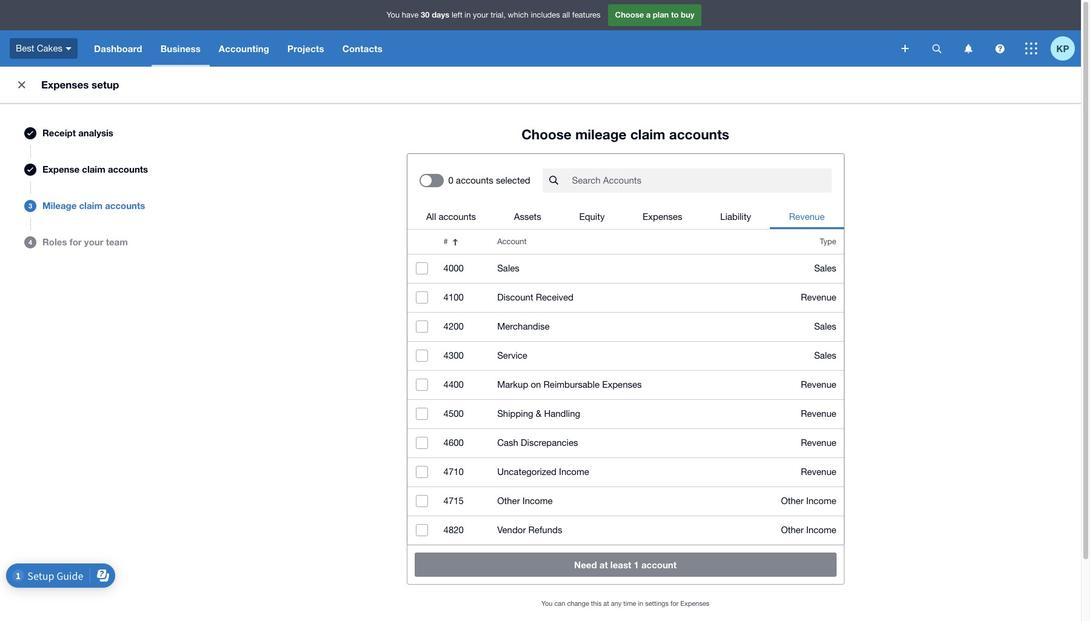 Task type: vqa. For each thing, say whether or not it's contained in the screenshot.
Zone:
no



Task type: describe. For each thing, give the bounding box(es) containing it.
account button
[[490, 230, 736, 254]]

claim for expense claim accounts
[[82, 164, 105, 175]]

expense
[[42, 164, 80, 175]]

can
[[555, 601, 566, 608]]

assets button
[[495, 205, 561, 229]]

vendor refunds
[[498, 525, 563, 536]]

roles
[[42, 237, 67, 248]]

on
[[531, 380, 541, 390]]

roles for your team
[[42, 237, 128, 248]]

revenue for uncategorized income
[[801, 467, 837, 477]]

reimbursable
[[544, 380, 600, 390]]

type button
[[736, 230, 854, 254]]

accounts up 'team'
[[105, 200, 145, 211]]

claim for mileage claim accounts
[[79, 200, 103, 211]]

time
[[624, 601, 637, 608]]

1 vertical spatial at
[[604, 601, 609, 608]]

buy
[[681, 10, 695, 20]]

you for 30
[[387, 10, 400, 20]]

&
[[536, 409, 542, 419]]

selected
[[496, 175, 531, 186]]

expenses setup
[[41, 78, 119, 91]]

4400
[[444, 380, 464, 390]]

business button
[[151, 30, 210, 67]]

1 horizontal spatial svg image
[[933, 44, 942, 53]]

expense claim accounts
[[42, 164, 148, 175]]

which
[[508, 10, 529, 20]]

contacts button
[[333, 30, 392, 67]]

best cakes button
[[0, 30, 85, 67]]

left
[[452, 10, 463, 20]]

need at least 1 account
[[575, 560, 677, 571]]

revenue for shipping & handling
[[801, 409, 837, 419]]

expense claim accounts button
[[12, 152, 164, 188]]

liability button
[[702, 205, 771, 229]]

service
[[498, 351, 528, 361]]

have
[[402, 10, 419, 20]]

0
[[449, 175, 454, 186]]

business
[[161, 43, 201, 54]]

best
[[16, 43, 34, 53]]

uncategorized income
[[498, 467, 590, 477]]

a
[[647, 10, 651, 20]]

mileage
[[42, 200, 77, 211]]

you for change
[[542, 601, 553, 608]]

discount
[[498, 292, 534, 303]]

discrepancies
[[521, 438, 578, 448]]

1 vertical spatial for
[[671, 601, 679, 608]]

accounting button
[[210, 30, 278, 67]]

other for other income
[[781, 496, 804, 507]]

expenses button
[[624, 205, 702, 229]]

your inside choose mileage claim accounts tab list
[[84, 237, 103, 248]]

mileage
[[576, 126, 627, 143]]

handling
[[544, 409, 581, 419]]

receipt analysis
[[42, 128, 113, 138]]

cash discrepancies
[[498, 438, 578, 448]]

settings
[[646, 601, 669, 608]]

4600
[[444, 438, 464, 448]]

sales for sales
[[815, 263, 837, 274]]

kp button
[[1051, 30, 1082, 67]]

includes
[[531, 10, 560, 20]]

cakes
[[37, 43, 62, 53]]

contacts
[[343, 43, 383, 54]]

analysis
[[78, 128, 113, 138]]

you have 30 days left in your trial, which includes all features
[[387, 10, 601, 20]]

setup
[[92, 78, 119, 91]]

expenses right settings
[[681, 601, 710, 608]]

4300
[[444, 351, 464, 361]]

received
[[536, 292, 574, 303]]

markup
[[498, 380, 529, 390]]

assets
[[514, 212, 542, 222]]

receipt analysis button
[[12, 115, 164, 152]]

refunds
[[529, 525, 563, 536]]

discount received
[[498, 292, 574, 303]]

choose for choose a plan to buy
[[615, 10, 644, 20]]

merchandise
[[498, 322, 550, 332]]

in inside choose mileage claim accounts tab list
[[638, 601, 644, 608]]

expenses down cakes
[[41, 78, 89, 91]]

4820
[[444, 525, 464, 536]]

0 vertical spatial claim
[[631, 126, 666, 143]]

4100
[[444, 292, 464, 303]]

your inside 'you have 30 days left in your trial, which includes all features'
[[473, 10, 489, 20]]

close image
[[10, 73, 34, 97]]

4
[[28, 238, 32, 246]]

3
[[28, 202, 32, 210]]

shipping
[[498, 409, 534, 419]]

choose mileage claim accounts
[[522, 126, 730, 143]]

equity button
[[561, 205, 624, 229]]



Task type: locate. For each thing, give the bounding box(es) containing it.
4000
[[444, 263, 464, 274]]

in inside 'you have 30 days left in your trial, which includes all features'
[[465, 10, 471, 20]]

0 vertical spatial your
[[473, 10, 489, 20]]

least
[[611, 560, 632, 571]]

you inside choose mileage claim accounts tab list
[[542, 601, 553, 608]]

0 horizontal spatial choose
[[522, 126, 572, 143]]

receipt
[[42, 128, 76, 138]]

you can change this at any time in settings for expenses
[[542, 601, 710, 608]]

revenue for markup on reimbursable expenses
[[801, 380, 837, 390]]

in right "time"
[[638, 601, 644, 608]]

change
[[567, 601, 589, 608]]

expenses
[[41, 78, 89, 91], [643, 212, 683, 222], [603, 380, 642, 390], [681, 601, 710, 608]]

svg image
[[933, 44, 942, 53], [65, 47, 72, 50]]

0 horizontal spatial your
[[84, 237, 103, 248]]

group
[[407, 205, 844, 229]]

complete image inside receipt analysis button
[[27, 131, 33, 136]]

markup on reimbursable expenses
[[498, 380, 642, 390]]

at left least at the bottom right of page
[[600, 560, 608, 571]]

banner containing kp
[[0, 0, 1082, 67]]

1 vertical spatial you
[[542, 601, 553, 608]]

liability
[[721, 212, 752, 222]]

1 vertical spatial your
[[84, 237, 103, 248]]

svg image
[[1026, 42, 1038, 55], [965, 44, 973, 53], [996, 44, 1005, 53], [902, 45, 909, 52]]

plan
[[653, 10, 669, 20]]

revenue for discount received
[[801, 292, 837, 303]]

days
[[432, 10, 450, 20]]

expenses right reimbursable
[[603, 380, 642, 390]]

1 vertical spatial in
[[638, 601, 644, 608]]

any
[[611, 601, 622, 608]]

revenue
[[790, 212, 825, 222], [801, 292, 837, 303], [801, 380, 837, 390], [801, 409, 837, 419], [801, 438, 837, 448], [801, 467, 837, 477]]

2 complete image from the top
[[27, 167, 33, 172]]

group inside choose mileage claim accounts tab list
[[407, 205, 844, 229]]

kp
[[1057, 43, 1070, 54]]

type
[[820, 237, 837, 246]]

4500
[[444, 409, 464, 419]]

best cakes
[[16, 43, 62, 53]]

0 vertical spatial in
[[465, 10, 471, 20]]

you
[[387, 10, 400, 20], [542, 601, 553, 608]]

choose mileage claim accounts tab list
[[12, 115, 1069, 611]]

complete image
[[27, 131, 33, 136], [27, 167, 33, 172]]

1 vertical spatial claim
[[82, 164, 105, 175]]

1
[[634, 560, 639, 571]]

1 horizontal spatial choose
[[615, 10, 644, 20]]

choose left a
[[615, 10, 644, 20]]

0 accounts selected
[[449, 175, 531, 186]]

1 horizontal spatial you
[[542, 601, 553, 608]]

0 vertical spatial you
[[387, 10, 400, 20]]

revenue inside button
[[790, 212, 825, 222]]

30
[[421, 10, 430, 20]]

sales
[[498, 263, 520, 274], [815, 263, 837, 274], [815, 322, 837, 332], [815, 351, 837, 361]]

in right left
[[465, 10, 471, 20]]

0 vertical spatial for
[[70, 237, 82, 248]]

shipping & handling
[[498, 409, 581, 419]]

4715
[[444, 496, 464, 507]]

accounting
[[219, 43, 269, 54]]

all
[[426, 212, 436, 222]]

0 horizontal spatial for
[[70, 237, 82, 248]]

in
[[465, 10, 471, 20], [638, 601, 644, 608]]

cash
[[498, 438, 519, 448]]

2 vertical spatial claim
[[79, 200, 103, 211]]

at inside button
[[600, 560, 608, 571]]

accounts up the search accounts field
[[670, 126, 730, 143]]

sales for service
[[815, 351, 837, 361]]

4200
[[444, 322, 464, 332]]

equity
[[580, 212, 605, 222]]

Search Accounts field
[[571, 169, 832, 192]]

income
[[559, 467, 590, 477], [523, 496, 553, 507], [807, 496, 837, 507], [807, 525, 837, 536]]

1 complete image from the top
[[27, 131, 33, 136]]

uncategorized
[[498, 467, 557, 477]]

projects button
[[278, 30, 333, 67]]

choose a plan to buy
[[615, 10, 695, 20]]

svg image inside "best cakes" popup button
[[65, 47, 72, 50]]

you left can
[[542, 601, 553, 608]]

you inside 'you have 30 days left in your trial, which includes all features'
[[387, 10, 400, 20]]

need at least 1 account button
[[415, 553, 837, 577]]

for
[[70, 237, 82, 248], [671, 601, 679, 608]]

revenue button
[[771, 205, 844, 229]]

1 horizontal spatial your
[[473, 10, 489, 20]]

claim right expense
[[82, 164, 105, 175]]

sales for merchandise
[[815, 322, 837, 332]]

at right this
[[604, 601, 609, 608]]

all accounts button
[[407, 205, 495, 229]]

choose for choose mileage claim accounts
[[522, 126, 572, 143]]

complete image for receipt analysis
[[27, 131, 33, 136]]

#
[[444, 237, 448, 246]]

complete image left expense
[[27, 167, 33, 172]]

1 horizontal spatial for
[[671, 601, 679, 608]]

1 horizontal spatial in
[[638, 601, 644, 608]]

dashboard
[[94, 43, 142, 54]]

other income for refunds
[[781, 525, 837, 536]]

other
[[498, 496, 520, 507], [781, 496, 804, 507], [781, 525, 804, 536]]

other for vendor refunds
[[781, 525, 804, 536]]

account
[[498, 237, 527, 246]]

accounts right 0
[[456, 175, 494, 186]]

1 vertical spatial choose
[[522, 126, 572, 143]]

complete image left receipt
[[27, 131, 33, 136]]

to
[[671, 10, 679, 20]]

complete image for expense claim accounts
[[27, 167, 33, 172]]

accounts up the # button
[[439, 212, 476, 222]]

vendor
[[498, 525, 526, 536]]

claim
[[631, 126, 666, 143], [82, 164, 105, 175], [79, 200, 103, 211]]

projects
[[288, 43, 324, 54]]

complete image inside expense claim accounts button
[[27, 167, 33, 172]]

accounts inside expense claim accounts button
[[108, 164, 148, 175]]

this
[[591, 601, 602, 608]]

0 vertical spatial complete image
[[27, 131, 33, 136]]

mileage claim accounts
[[42, 200, 145, 211]]

expenses inside button
[[643, 212, 683, 222]]

your left 'team'
[[84, 237, 103, 248]]

need
[[575, 560, 597, 571]]

0 horizontal spatial in
[[465, 10, 471, 20]]

trial,
[[491, 10, 506, 20]]

features
[[573, 10, 601, 20]]

choose inside banner
[[615, 10, 644, 20]]

revenue for cash discrepancies
[[801, 438, 837, 448]]

your left trial,
[[473, 10, 489, 20]]

0 vertical spatial choose
[[615, 10, 644, 20]]

4710
[[444, 467, 464, 477]]

0 vertical spatial at
[[600, 560, 608, 571]]

all accounts
[[426, 212, 476, 222]]

claim right 'mileage'
[[79, 200, 103, 211]]

claim inside button
[[82, 164, 105, 175]]

expenses down the search accounts field
[[643, 212, 683, 222]]

team
[[106, 237, 128, 248]]

# button
[[436, 230, 490, 254]]

choose left mileage
[[522, 126, 572, 143]]

other income for income
[[781, 496, 837, 507]]

accounts
[[670, 126, 730, 143], [108, 164, 148, 175], [456, 175, 494, 186], [105, 200, 145, 211], [439, 212, 476, 222]]

you left the have
[[387, 10, 400, 20]]

0 horizontal spatial you
[[387, 10, 400, 20]]

group containing all accounts
[[407, 205, 844, 229]]

1 vertical spatial complete image
[[27, 167, 33, 172]]

accounts inside all accounts button
[[439, 212, 476, 222]]

banner
[[0, 0, 1082, 67]]

for right settings
[[671, 601, 679, 608]]

other income
[[498, 496, 553, 507], [781, 496, 837, 507], [781, 525, 837, 536]]

account
[[642, 560, 677, 571]]

claim right mileage
[[631, 126, 666, 143]]

for right "roles"
[[70, 237, 82, 248]]

choose inside tab list
[[522, 126, 572, 143]]

dashboard link
[[85, 30, 151, 67]]

accounts down the analysis
[[108, 164, 148, 175]]

0 horizontal spatial svg image
[[65, 47, 72, 50]]



